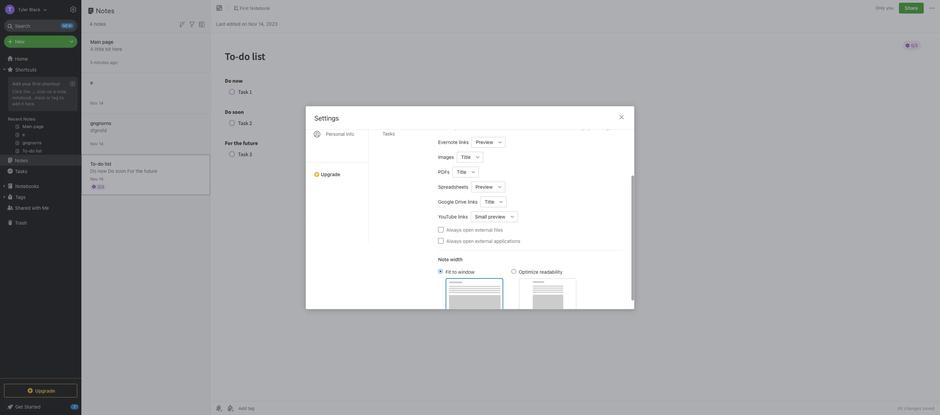 Task type: vqa. For each thing, say whether or not it's contained in the screenshot.
change
no



Task type: describe. For each thing, give the bounding box(es) containing it.
preview
[[488, 214, 505, 220]]

do
[[98, 161, 104, 167]]

open for always open external applications
[[463, 238, 474, 244]]

notebook
[[250, 5, 270, 11]]

new button
[[4, 36, 77, 48]]

title button for pdfs
[[452, 167, 468, 177]]

main
[[90, 39, 101, 45]]

minutes
[[94, 60, 109, 65]]

notebooks
[[15, 183, 39, 189]]

gngnsrns sfgnsfd
[[90, 120, 111, 133]]

add
[[12, 81, 21, 87]]

click the ...
[[12, 89, 36, 94]]

links left and
[[510, 125, 519, 130]]

a
[[53, 89, 56, 94]]

title button for images
[[457, 152, 472, 162]]

icon
[[37, 89, 46, 94]]

title for google drive links
[[485, 199, 494, 205]]

a little bit here
[[90, 46, 122, 52]]

fit to window
[[446, 269, 475, 275]]

new
[[501, 125, 509, 130]]

main page
[[90, 39, 113, 45]]

your for default
[[455, 125, 464, 130]]

options?
[[586, 125, 604, 130]]

optimize
[[519, 269, 539, 275]]

1 horizontal spatial to
[[452, 269, 457, 275]]

readability
[[540, 269, 563, 275]]

evernote
[[438, 139, 458, 145]]

little
[[95, 46, 104, 52]]

tab list containing personal info
[[306, 64, 369, 243]]

Search text field
[[9, 20, 73, 32]]

nov down sfgnsfd
[[90, 141, 98, 146]]

upgrade button inside tab list
[[306, 162, 368, 180]]

preview for spreadsheets
[[476, 184, 493, 190]]

youtube
[[438, 214, 457, 220]]

note
[[438, 256, 449, 262]]

choose
[[438, 125, 454, 130]]

last edited on nov 14, 2023
[[216, 21, 278, 27]]

evernote links
[[438, 139, 469, 145]]

all changes saved
[[898, 406, 935, 411]]

here
[[112, 46, 122, 52]]

add your first shortcut
[[12, 81, 60, 87]]

links down drive
[[458, 214, 468, 220]]

tasks inside tab
[[383, 131, 395, 137]]

note list element
[[81, 0, 211, 416]]

stack
[[34, 95, 45, 100]]

google
[[438, 199, 454, 205]]

share button
[[899, 3, 924, 14]]

open for always open external files
[[463, 227, 474, 233]]

nov 14 for gngnsrns
[[90, 141, 103, 146]]

to-do list
[[90, 161, 111, 167]]

0/3
[[98, 184, 104, 189]]

shared with me link
[[0, 203, 81, 213]]

shortcut
[[42, 81, 60, 87]]

nov up 0/3
[[90, 177, 98, 182]]

your for first
[[22, 81, 31, 87]]

the inside group
[[24, 89, 30, 94]]

Choose default view option for Spreadsheets field
[[471, 181, 505, 192]]

2 vertical spatial notes
[[15, 158, 28, 163]]

title for images
[[461, 154, 471, 160]]

shortcuts button
[[0, 64, 81, 75]]

small preview
[[475, 214, 505, 220]]

2 do from the left
[[108, 168, 114, 174]]

always open external files
[[446, 227, 503, 233]]

ago
[[110, 60, 117, 65]]

the inside note list element
[[136, 168, 143, 174]]

shared
[[15, 205, 30, 211]]

saved
[[923, 406, 935, 411]]

click
[[12, 89, 22, 94]]

tasks button
[[0, 166, 81, 177]]

on inside note window element
[[242, 21, 247, 27]]

settings image
[[69, 5, 77, 14]]

what
[[558, 125, 569, 130]]

future
[[144, 168, 157, 174]]

share
[[905, 5, 918, 11]]

gngnsrns
[[90, 120, 111, 126]]

2023
[[266, 21, 278, 27]]

for
[[494, 125, 499, 130]]

notes inside note list element
[[96, 7, 115, 15]]

external for applications
[[475, 238, 493, 244]]

personal info
[[326, 131, 354, 137]]

and
[[521, 125, 528, 130]]

nov 14 for e
[[90, 101, 103, 106]]

last
[[216, 21, 225, 27]]

Choose default view option for Evernote links field
[[472, 137, 506, 148]]

tree containing home
[[0, 53, 81, 378]]

changes
[[904, 406, 922, 411]]

note,
[[57, 89, 67, 94]]

preview button for spreadsheets
[[471, 181, 494, 192]]

expand tags image
[[2, 194, 7, 200]]

option group containing fit to window
[[438, 268, 577, 311]]

drive
[[455, 199, 467, 205]]

Always open external files checkbox
[[438, 227, 444, 233]]

are
[[570, 125, 577, 130]]

...
[[31, 89, 36, 94]]

Choose default view option for Images field
[[457, 152, 483, 162]]

links right drive
[[468, 199, 478, 205]]

add a reminder image
[[215, 405, 223, 413]]

notebooks link
[[0, 181, 81, 192]]

nov down e
[[90, 101, 98, 106]]



Task type: locate. For each thing, give the bounding box(es) containing it.
you
[[886, 5, 894, 11]]

title button for google drive links
[[480, 196, 496, 207]]

trash link
[[0, 217, 81, 228]]

note window element
[[211, 0, 940, 416]]

to right fit
[[452, 269, 457, 275]]

nov 14
[[90, 101, 103, 106], [90, 141, 103, 146], [90, 177, 103, 182]]

title inside 'field'
[[485, 199, 494, 205]]

or
[[46, 95, 51, 100]]

0 horizontal spatial your
[[22, 81, 31, 87]]

preview button for evernote links
[[472, 137, 495, 148]]

14,
[[258, 21, 265, 27]]

0 horizontal spatial upgrade
[[35, 388, 55, 394]]

your inside group
[[22, 81, 31, 87]]

0 vertical spatial notes
[[96, 7, 115, 15]]

1 horizontal spatial the
[[136, 168, 143, 174]]

1 vertical spatial 14
[[99, 141, 103, 146]]

3 14 from the top
[[99, 177, 103, 182]]

your left "default"
[[455, 125, 464, 130]]

nov left '14,'
[[249, 21, 257, 27]]

Fit to window radio
[[438, 269, 443, 274]]

Choose default view option for Google Drive links field
[[480, 196, 507, 207]]

to-
[[90, 161, 98, 167]]

1 always from the top
[[446, 227, 462, 233]]

open down always open external files
[[463, 238, 474, 244]]

list
[[105, 161, 111, 167]]

spreadsheets
[[438, 184, 468, 190]]

14 for e
[[99, 101, 103, 106]]

personal
[[326, 131, 345, 137]]

external up "always open external applications"
[[475, 227, 493, 233]]

tags button
[[0, 192, 81, 203]]

always right always open external applications checkbox
[[446, 238, 462, 244]]

2 vertical spatial title
[[485, 199, 494, 205]]

attachments.
[[530, 125, 556, 130]]

sfgnsfd
[[90, 127, 107, 133]]

always right always open external files option
[[446, 227, 462, 233]]

1 horizontal spatial tasks
[[383, 131, 395, 137]]

tasks tab
[[377, 128, 427, 139]]

the left ...
[[24, 89, 30, 94]]

fit
[[446, 269, 451, 275]]

title button up 'title' field
[[457, 152, 472, 162]]

group containing add your first shortcut
[[0, 75, 81, 158]]

nov 14 up 0/3
[[90, 177, 103, 182]]

preview up "title" 'field'
[[476, 184, 493, 190]]

nov 14 up gngnsrns
[[90, 101, 103, 106]]

1 vertical spatial preview button
[[471, 181, 494, 192]]

2 open from the top
[[463, 238, 474, 244]]

preview
[[476, 139, 493, 145], [476, 184, 493, 190]]

1 vertical spatial upgrade button
[[4, 384, 77, 398]]

notes inside group
[[23, 116, 36, 122]]

0 vertical spatial title
[[461, 154, 471, 160]]

google drive links
[[438, 199, 478, 205]]

title up spreadsheets at the left top of the page
[[457, 169, 466, 175]]

default
[[465, 125, 480, 130]]

2 14 from the top
[[99, 141, 103, 146]]

my
[[578, 125, 585, 130]]

14 up gngnsrns
[[99, 101, 103, 106]]

e
[[90, 80, 93, 85]]

on right edited
[[242, 21, 247, 27]]

1 vertical spatial your
[[455, 125, 464, 130]]

new
[[15, 39, 25, 44]]

0 horizontal spatial do
[[90, 168, 96, 174]]

1 vertical spatial external
[[475, 238, 493, 244]]

5 minutes ago
[[90, 60, 117, 65]]

all
[[898, 406, 903, 411]]

2 vertical spatial nov 14
[[90, 177, 103, 182]]

notes up notes
[[96, 7, 115, 15]]

the
[[24, 89, 30, 94], [136, 168, 143, 174]]

open up "always open external applications"
[[463, 227, 474, 233]]

0 vertical spatial always
[[446, 227, 462, 233]]

0 horizontal spatial on
[[47, 89, 52, 94]]

1 horizontal spatial your
[[455, 125, 464, 130]]

1 vertical spatial notes
[[23, 116, 36, 122]]

4
[[90, 21, 93, 27]]

bit
[[105, 46, 111, 52]]

tasks
[[383, 131, 395, 137], [15, 168, 27, 174]]

soon
[[115, 168, 126, 174]]

recent notes
[[8, 116, 36, 122]]

1 horizontal spatial on
[[242, 21, 247, 27]]

14 down sfgnsfd
[[99, 141, 103, 146]]

a
[[90, 46, 93, 52]]

title button down choose default view option for spreadsheets field
[[480, 196, 496, 207]]

choose your default views for new links and attachments.
[[438, 125, 556, 130]]

2 vertical spatial title button
[[480, 196, 496, 207]]

1 vertical spatial always
[[446, 238, 462, 244]]

2 external from the top
[[475, 238, 493, 244]]

pdfs
[[438, 169, 450, 175]]

3 nov 14 from the top
[[90, 177, 103, 182]]

first
[[240, 5, 249, 11]]

now
[[98, 168, 107, 174]]

title button right pdfs
[[452, 167, 468, 177]]

title inside choose default view option for images field
[[461, 154, 471, 160]]

notes
[[94, 21, 106, 27]]

files
[[494, 227, 503, 233]]

first notebook button
[[231, 3, 273, 13]]

edited
[[227, 21, 240, 27]]

preview inside choose default view option for spreadsheets field
[[476, 184, 493, 190]]

first notebook
[[240, 5, 270, 11]]

recent
[[8, 116, 22, 122]]

1 vertical spatial tasks
[[15, 168, 27, 174]]

images
[[438, 154, 454, 160]]

Choose default view option for YouTube links field
[[471, 211, 518, 222]]

0 vertical spatial nov 14
[[90, 101, 103, 106]]

close image
[[618, 113, 626, 121]]

what are my options?
[[558, 125, 604, 130]]

title up small preview button
[[485, 199, 494, 205]]

0 vertical spatial 14
[[99, 101, 103, 106]]

upgrade for upgrade popup button within the tab list
[[321, 171, 340, 177]]

1 vertical spatial upgrade
[[35, 388, 55, 394]]

2 always from the top
[[446, 238, 462, 244]]

title inside field
[[457, 169, 466, 175]]

upgrade for upgrade popup button to the bottom
[[35, 388, 55, 394]]

expand note image
[[215, 4, 224, 12]]

None search field
[[9, 20, 73, 32]]

upgrade inside tab list
[[321, 171, 340, 177]]

0 vertical spatial on
[[242, 21, 247, 27]]

tasks inside "button"
[[15, 168, 27, 174]]

1 vertical spatial title
[[457, 169, 466, 175]]

0 vertical spatial your
[[22, 81, 31, 87]]

small
[[475, 214, 487, 220]]

0 horizontal spatial the
[[24, 89, 30, 94]]

nov 14 down sfgnsfd
[[90, 141, 103, 146]]

shortcuts
[[15, 67, 37, 72]]

note width
[[438, 256, 463, 262]]

1 vertical spatial the
[[136, 168, 143, 174]]

always for always open external files
[[446, 227, 462, 233]]

do
[[90, 168, 96, 174], [108, 168, 114, 174]]

14 for gngnsrns
[[99, 141, 103, 146]]

home link
[[0, 53, 81, 64]]

me
[[42, 205, 49, 211]]

0 vertical spatial tasks
[[383, 131, 395, 137]]

links
[[510, 125, 519, 130], [459, 139, 469, 145], [468, 199, 478, 205], [458, 214, 468, 220]]

info
[[346, 131, 354, 137]]

tags
[[15, 194, 26, 200]]

0 horizontal spatial tasks
[[15, 168, 27, 174]]

do down list
[[108, 168, 114, 174]]

2 vertical spatial 14
[[99, 177, 103, 182]]

icon on a note, notebook, stack or tag to add it here.
[[12, 89, 67, 106]]

title up 'title' field
[[461, 154, 471, 160]]

4 notes
[[90, 21, 106, 27]]

do down to-
[[90, 168, 96, 174]]

0 horizontal spatial upgrade button
[[4, 384, 77, 398]]

1 horizontal spatial upgrade
[[321, 171, 340, 177]]

preview for evernote links
[[476, 139, 493, 145]]

external down always open external files
[[475, 238, 493, 244]]

optimize readability
[[519, 269, 563, 275]]

to down note,
[[60, 95, 64, 100]]

1 nov 14 from the top
[[90, 101, 103, 106]]

preview inside field
[[476, 139, 493, 145]]

always
[[446, 227, 462, 233], [446, 238, 462, 244]]

1 horizontal spatial upgrade button
[[306, 162, 368, 180]]

your
[[22, 81, 31, 87], [455, 125, 464, 130]]

0 vertical spatial the
[[24, 89, 30, 94]]

1 vertical spatial preview
[[476, 184, 493, 190]]

notes link
[[0, 155, 81, 166]]

0 vertical spatial title button
[[457, 152, 472, 162]]

the right for
[[136, 168, 143, 174]]

preview button up "title" 'field'
[[471, 181, 494, 192]]

nov inside note window element
[[249, 21, 257, 27]]

Note Editor text field
[[211, 33, 940, 402]]

Optimize readability radio
[[512, 269, 516, 274]]

only you
[[876, 5, 894, 11]]

1 horizontal spatial do
[[108, 168, 114, 174]]

Choose default view option for PDFs field
[[452, 167, 479, 177]]

preview down views
[[476, 139, 493, 145]]

0 horizontal spatial to
[[60, 95, 64, 100]]

1 vertical spatial nov 14
[[90, 141, 103, 146]]

0 vertical spatial upgrade
[[321, 171, 340, 177]]

Always open external applications checkbox
[[438, 238, 444, 244]]

your up click the ...
[[22, 81, 31, 87]]

expand notebooks image
[[2, 184, 7, 189]]

always for always open external applications
[[446, 238, 462, 244]]

1 vertical spatial to
[[452, 269, 457, 275]]

1 vertical spatial open
[[463, 238, 474, 244]]

on left 'a'
[[47, 89, 52, 94]]

preview button down views
[[472, 137, 495, 148]]

1 vertical spatial title button
[[452, 167, 468, 177]]

notes up tasks "button"
[[15, 158, 28, 163]]

settings
[[314, 114, 339, 122]]

do now do soon for the future
[[90, 168, 157, 174]]

2 nov 14 from the top
[[90, 141, 103, 146]]

here.
[[25, 101, 35, 106]]

external for files
[[475, 227, 493, 233]]

notebook,
[[12, 95, 33, 100]]

1 14 from the top
[[99, 101, 103, 106]]

only
[[876, 5, 885, 11]]

1 do from the left
[[90, 168, 96, 174]]

1 vertical spatial on
[[47, 89, 52, 94]]

notes right the recent
[[23, 116, 36, 122]]

0 vertical spatial external
[[475, 227, 493, 233]]

0 vertical spatial to
[[60, 95, 64, 100]]

first
[[32, 81, 41, 87]]

small preview button
[[471, 211, 507, 222]]

title for pdfs
[[457, 169, 466, 175]]

for
[[127, 168, 135, 174]]

option group
[[438, 268, 577, 311]]

it
[[21, 101, 24, 106]]

views
[[481, 125, 492, 130]]

0 vertical spatial preview button
[[472, 137, 495, 148]]

tag
[[52, 95, 58, 100]]

14 up 0/3
[[99, 177, 103, 182]]

always open external applications
[[446, 238, 520, 244]]

to
[[60, 95, 64, 100], [452, 269, 457, 275]]

page
[[102, 39, 113, 45]]

links right evernote
[[459, 139, 469, 145]]

tree
[[0, 53, 81, 378]]

1 open from the top
[[463, 227, 474, 233]]

1 external from the top
[[475, 227, 493, 233]]

on inside icon on a note, notebook, stack or tag to add it here.
[[47, 89, 52, 94]]

0 vertical spatial preview
[[476, 139, 493, 145]]

with
[[32, 205, 41, 211]]

add tag image
[[226, 405, 234, 413]]

0 vertical spatial open
[[463, 227, 474, 233]]

0 vertical spatial upgrade button
[[306, 162, 368, 180]]

home
[[15, 56, 28, 62]]

to inside icon on a note, notebook, stack or tag to add it here.
[[60, 95, 64, 100]]

tab list
[[306, 64, 369, 243]]

group
[[0, 75, 81, 158]]



